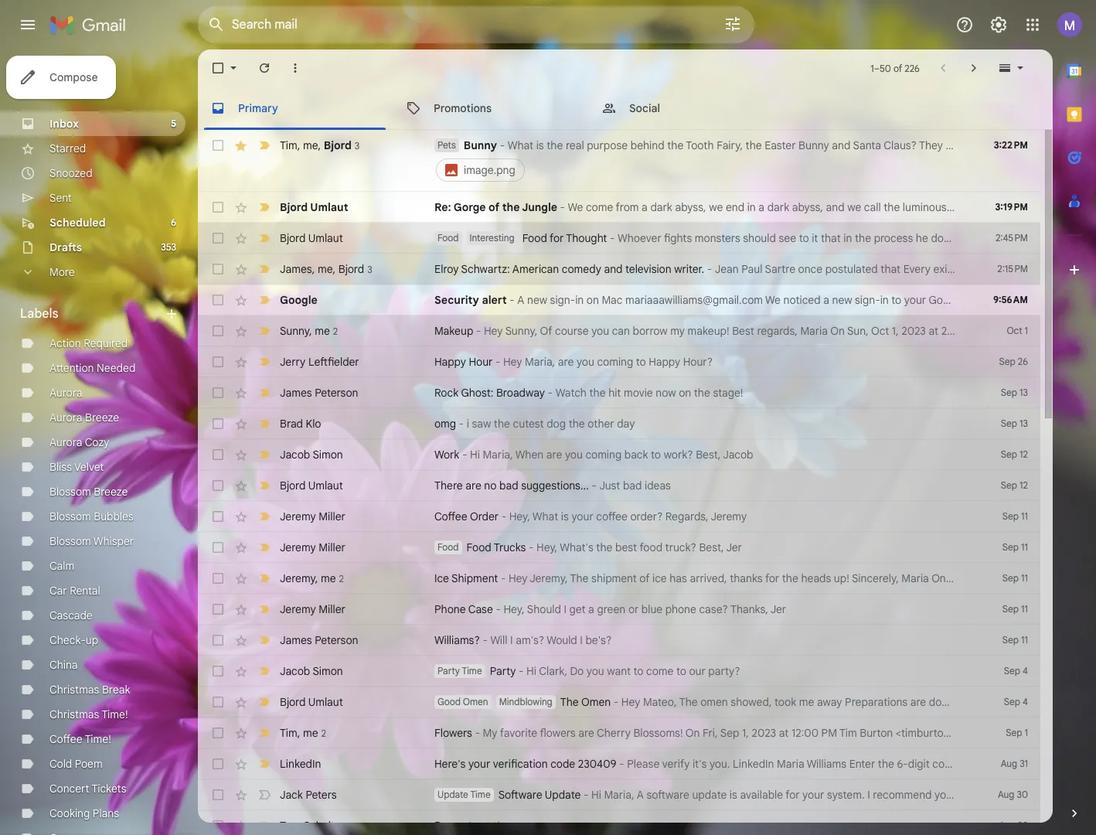 Task type: vqa. For each thing, say whether or not it's contained in the screenshot.
third 'Sep 13' from the top
no



Task type: describe. For each thing, give the bounding box(es) containing it.
advanced search options image
[[718, 9, 748, 39]]

main content containing primary
[[198, 49, 1096, 835]]

the left best at the bottom
[[596, 540, 613, 554]]

gorge
[[454, 200, 486, 214]]

2 for sunny
[[333, 325, 338, 337]]

blue
[[642, 602, 663, 616]]

stage!
[[713, 386, 743, 400]]

1 vertical spatial jer
[[771, 602, 786, 616]]

- up mindblowing
[[519, 664, 524, 678]]

security
[[435, 293, 479, 307]]

bjord for 21th row from the bottom
[[280, 200, 308, 214]]

cascade
[[49, 608, 93, 622]]

schultz
[[304, 819, 340, 833]]

bjord umlaut for food for thought
[[280, 231, 343, 245]]

omg
[[435, 417, 456, 431]]

phone
[[665, 602, 697, 616]]

- right jungle
[[560, 200, 565, 214]]

am's?
[[516, 633, 544, 647]]

- right bunny
[[500, 138, 505, 152]]

needed
[[97, 361, 136, 375]]

1 happy from the left
[[435, 355, 466, 369]]

refresh image
[[257, 60, 272, 76]]

18 row from the top
[[198, 687, 1041, 718]]

hit
[[609, 386, 621, 400]]

the right on
[[694, 386, 710, 400]]

jeremy for 15th row from the top of the page
[[280, 602, 316, 616]]

- left i
[[459, 417, 464, 431]]

sep 13 for rock ghost: broadway - watch the hit movie now on the stage!
[[1001, 387, 1028, 398]]

cold poem link
[[49, 757, 103, 771]]

to up movie
[[636, 355, 646, 369]]

- right trucks on the left
[[529, 540, 534, 554]]

bliss
[[49, 460, 72, 474]]

, for tim , me , bjord 3
[[297, 138, 300, 152]]

coming for back
[[586, 448, 622, 462]]

important according to google magic. switch for work
[[257, 447, 272, 462]]

row containing jerry leftfielder
[[198, 346, 1041, 377]]

- right order
[[502, 510, 507, 523]]

2 bad from the left
[[623, 479, 642, 493]]

attention
[[49, 361, 94, 375]]

more image
[[288, 60, 303, 76]]

- left hey
[[496, 355, 501, 369]]

jacob for sep 12
[[280, 448, 310, 462]]

runs.
[[513, 819, 537, 833]]

scheduled
[[49, 216, 106, 230]]

flowers
[[435, 726, 472, 740]]

2 for jeremy
[[339, 573, 344, 584]]

phone case - hey, should i get a green or blue phone case? thanks, jer
[[435, 602, 786, 616]]

i right will
[[510, 633, 513, 647]]

, for sunny , me 2
[[309, 324, 312, 337]]

important according to google magic. switch for coffee order
[[257, 509, 272, 524]]

the right the saw
[[494, 417, 510, 431]]

check-up
[[49, 633, 98, 647]]

the left jungle
[[502, 200, 520, 214]]

you right do
[[587, 664, 604, 678]]

movie
[[624, 386, 653, 400]]

or
[[629, 602, 639, 616]]

i right system.
[[868, 788, 870, 802]]

china
[[49, 658, 78, 672]]

1 james from the top
[[280, 262, 312, 276]]

james for rock ghost: broadway - watch the hit movie now on the stage!
[[280, 386, 312, 400]]

food left trucks on the left
[[467, 540, 492, 554]]

are for maria,
[[558, 355, 574, 369]]

1 vertical spatial hi
[[527, 664, 537, 678]]

to right back
[[651, 448, 661, 462]]

12 for there are no bad suggestions... - just bad ideas
[[1020, 479, 1028, 491]]

food for food for thought -
[[522, 231, 547, 245]]

bjord umlaut for -
[[280, 200, 348, 214]]

whisper
[[93, 534, 134, 548]]

11 row from the top
[[198, 470, 1041, 501]]

- right alert
[[510, 293, 515, 307]]

leftfielder
[[308, 355, 359, 369]]

ideas
[[645, 479, 671, 493]]

0 vertical spatial aug
[[1001, 758, 1018, 769]]

labels heading
[[20, 306, 164, 322]]

your right at
[[1008, 788, 1030, 802]]

important mainly because you often read messages with this label. switch
[[257, 261, 272, 277]]

pets bunny -
[[438, 138, 508, 152]]

writer.
[[674, 262, 705, 276]]

16 row from the top
[[198, 625, 1041, 656]]

, for jeremy , me 2
[[315, 571, 318, 585]]

rock ghost: broadway - watch the hit movie now on the stage!
[[435, 386, 743, 400]]

update
[[692, 788, 727, 802]]

happy hour - hey maria, are you coming to happy hour?
[[435, 355, 713, 369]]

elroy
[[435, 262, 459, 276]]

aug 31
[[1001, 758, 1028, 769]]

important according to google magic. switch for williams?
[[257, 632, 272, 648]]

work
[[435, 448, 460, 462]]

food for food
[[438, 232, 459, 244]]

- left watch
[[548, 386, 553, 400]]

13 for rock ghost: broadway - watch the hit movie now on the stage!
[[1020, 387, 1028, 398]]

jacob right work? at the bottom
[[723, 448, 753, 462]]

will
[[491, 633, 508, 647]]

aurora for aurora link
[[49, 386, 82, 400]]

simon for sep 4
[[313, 664, 343, 678]]

blossom whisper
[[49, 534, 134, 548]]

29
[[1018, 820, 1028, 831]]

social tab
[[589, 87, 784, 130]]

- right runs
[[461, 819, 466, 833]]

me for elroy
[[318, 262, 333, 276]]

to right want at right
[[634, 664, 644, 678]]

aurora link
[[49, 386, 82, 400]]

code
[[551, 757, 575, 771]]

- left the just
[[592, 479, 597, 493]]

flowers -
[[435, 726, 483, 740]]

important according to google magic. switch for phone case
[[257, 602, 272, 617]]

you up the rock ghost: broadway - watch the hit movie now on the stage!
[[577, 355, 594, 369]]

bjord for 18th row from the top of the page
[[280, 695, 306, 709]]

your right here's
[[468, 757, 490, 771]]

important according to google magic. switch for happy hour
[[257, 354, 272, 370]]

social
[[629, 101, 660, 115]]

food food trucks - hey, what's the best food truck? best, jer
[[438, 540, 742, 554]]

aurora cozy
[[49, 435, 109, 449]]

on
[[679, 386, 691, 400]]

the right dog
[[569, 417, 585, 431]]

jungle
[[522, 200, 557, 214]]

good omen
[[438, 696, 488, 707]]

alert
[[482, 293, 507, 307]]

time for party
[[462, 665, 482, 677]]

search mail image
[[203, 11, 230, 39]]

security alert -
[[435, 293, 518, 307]]

13 for omg - i saw the cutest dog the other day
[[1020, 418, 1028, 429]]

linkedin
[[280, 757, 321, 771]]

1 vertical spatial best,
[[699, 540, 724, 554]]

1 for sep 1
[[1025, 727, 1028, 738]]

jacob simon for sep 12
[[280, 448, 343, 462]]

rental
[[70, 584, 100, 598]]

jacob for sep 4
[[280, 664, 310, 678]]

me for flowers
[[303, 726, 318, 740]]

the left hit on the top of page
[[590, 386, 606, 400]]

install
[[955, 788, 984, 802]]

sep 12 for there are no bad suggestions... - just bad ideas
[[1001, 479, 1028, 491]]

- right writer.
[[707, 262, 712, 276]]

blossom breeze link
[[49, 485, 128, 499]]

runs - i got the runs.
[[435, 819, 537, 833]]

0 horizontal spatial hi
[[470, 448, 480, 462]]

christmas time! link
[[49, 707, 128, 721]]

calm
[[49, 559, 74, 573]]

elroy schwartz: american comedy and television writer. -
[[435, 262, 715, 276]]

bliss velvet
[[49, 460, 104, 474]]

tim for ,
[[280, 138, 297, 152]]

the right got
[[494, 819, 510, 833]]

4 sep 11 from the top
[[1003, 603, 1028, 615]]

jeremy miller for coffee order
[[280, 510, 345, 523]]

jerry
[[280, 355, 306, 369]]

6
[[171, 216, 176, 228]]

gmail image
[[49, 9, 134, 40]]

snoozed link
[[49, 166, 93, 180]]

2 horizontal spatial maria,
[[604, 788, 634, 802]]

available
[[740, 788, 783, 802]]

3:22 pm
[[994, 139, 1028, 151]]

brad klo
[[280, 417, 321, 431]]

important according to google magic. switch for there are no bad suggestions...
[[257, 478, 272, 493]]

8 row from the top
[[198, 377, 1041, 408]]

3 row from the top
[[198, 223, 1041, 254]]

here's your verification code 230409 -
[[435, 757, 627, 771]]

0 horizontal spatial for
[[550, 231, 564, 245]]

primary tab
[[198, 87, 392, 130]]

sent
[[49, 191, 72, 205]]

important according to google magic. switch for makeup
[[257, 323, 272, 339]]

day
[[617, 417, 635, 431]]

0 vertical spatial best,
[[696, 448, 721, 462]]

of for the
[[489, 200, 500, 214]]

time! for coffee time!
[[85, 732, 111, 746]]

bjord for 20th row from the bottom of the page
[[280, 231, 306, 245]]

, for james , me , bjord 3
[[312, 262, 315, 276]]

re:
[[435, 200, 451, 214]]

your left system.
[[803, 788, 825, 802]]

tab list inside main content
[[198, 87, 1053, 130]]

3:19 pm
[[995, 201, 1028, 213]]

pets
[[438, 139, 456, 151]]

our
[[689, 664, 706, 678]]

9:56 am
[[994, 294, 1028, 305]]

action required link
[[49, 336, 128, 350]]

more
[[49, 265, 75, 279]]

trucks
[[494, 540, 526, 554]]

ice
[[435, 571, 449, 585]]

plans
[[93, 806, 119, 820]]

i left be's?
[[580, 633, 583, 647]]

3 sep 11 from the top
[[1003, 572, 1028, 584]]

here's
[[435, 757, 466, 771]]

earliest
[[1033, 788, 1069, 802]]

row containing jack peters
[[198, 779, 1096, 810]]

1 vertical spatial hey,
[[537, 540, 558, 554]]

- right thought
[[610, 231, 615, 245]]

car rental
[[49, 584, 100, 598]]

jeremy miller for phone case
[[280, 602, 345, 616]]

4 for party time party - hi clark, do you want to come to our party?
[[1023, 665, 1028, 677]]

james peterson for rock ghost: broadway
[[280, 386, 358, 400]]

james for williams? - will i am's? would i be's?
[[280, 633, 312, 647]]

miller for coffee
[[319, 510, 345, 523]]

jack peters
[[280, 788, 337, 802]]

row containing brad klo
[[198, 408, 1041, 439]]

drafts
[[49, 240, 82, 254]]

4 for the omen -
[[1023, 696, 1028, 707]]

there are no bad suggestions... - just bad ideas
[[435, 479, 671, 493]]

hey
[[503, 355, 522, 369]]

work - hi maria, when are you coming back to work? best, jacob
[[435, 448, 753, 462]]

4 11 from the top
[[1021, 603, 1028, 615]]

blossom for blossom whisper
[[49, 534, 91, 548]]

omen for good
[[463, 696, 488, 707]]

- down want at right
[[614, 695, 619, 709]]

3 for james
[[367, 263, 372, 275]]

aug for schultz
[[999, 820, 1016, 831]]

50
[[880, 62, 891, 74]]

14 important according to google magic. switch from the top
[[257, 694, 272, 710]]

- right case
[[496, 602, 501, 616]]

system.
[[827, 788, 865, 802]]

you down dog
[[565, 448, 583, 462]]

i left got
[[469, 819, 472, 833]]



Task type: locate. For each thing, give the bounding box(es) containing it.
1 horizontal spatial maria,
[[525, 355, 555, 369]]

2 aurora from the top
[[49, 411, 82, 424]]

you left install
[[935, 788, 953, 802]]

is
[[561, 510, 569, 523], [730, 788, 738, 802]]

peterson for rock
[[315, 386, 358, 400]]

maria, right hey
[[525, 355, 555, 369]]

sunny
[[280, 324, 309, 337]]

food inside food food trucks - hey, what's the best food truck? best, jer
[[438, 541, 459, 553]]

9 important according to google magic. switch from the top
[[257, 540, 272, 555]]

party?
[[709, 664, 740, 678]]

aug 29
[[999, 820, 1028, 831]]

coffee for coffee time!
[[49, 732, 82, 746]]

order?
[[631, 510, 663, 523]]

bjord umlaut up tim , me 2
[[280, 695, 343, 709]]

aurora for aurora cozy
[[49, 435, 82, 449]]

2 inside jeremy , me 2
[[339, 573, 344, 584]]

cell inside row
[[435, 138, 963, 184]]

None checkbox
[[210, 756, 226, 772], [210, 787, 226, 803], [210, 756, 226, 772], [210, 787, 226, 803]]

1 vertical spatial jeremy miller
[[280, 540, 345, 554]]

aurora for aurora breeze
[[49, 411, 82, 424]]

2 jeremy miller from the top
[[280, 540, 345, 554]]

aurora down aurora link
[[49, 411, 82, 424]]

13 row from the top
[[198, 532, 1041, 563]]

tim up linkedin
[[280, 726, 297, 740]]

10 row from the top
[[198, 439, 1041, 470]]

sep 13 for omg - i saw the cutest dog the other day
[[1001, 418, 1028, 429]]

jack
[[280, 788, 303, 802]]

1 vertical spatial blossom
[[49, 510, 91, 523]]

11 for tenth row from the bottom
[[1021, 541, 1028, 553]]

0 vertical spatial 3
[[355, 140, 360, 151]]

2 sep 4 from the top
[[1004, 696, 1028, 707]]

tim for 2
[[280, 726, 297, 740]]

, for tim , me 2
[[297, 726, 300, 740]]

1 vertical spatial aug
[[998, 789, 1015, 800]]

row containing sunny
[[198, 315, 1041, 346]]

1 sep 12 from the top
[[1001, 448, 1028, 460]]

1 bad from the left
[[500, 479, 518, 493]]

2 horizontal spatial hi
[[591, 788, 601, 802]]

christmas time!
[[49, 707, 128, 721]]

3 james from the top
[[280, 633, 312, 647]]

2 inside tim , me 2
[[321, 727, 326, 739]]

3 bjord umlaut from the top
[[280, 479, 343, 493]]

re: gorge of the jungle -
[[435, 200, 568, 214]]

1 vertical spatial time
[[470, 789, 491, 800]]

umlaut for -
[[310, 200, 348, 214]]

ghost:
[[461, 386, 494, 400]]

coffee up cold
[[49, 732, 82, 746]]

tim down primary tab
[[280, 138, 297, 152]]

update inside update time software update - hi maria, a software update is available for your system. i recommend you install it at your earliest conve
[[438, 789, 468, 800]]

0 vertical spatial miller
[[319, 510, 345, 523]]

what's
[[560, 540, 594, 554]]

1 vertical spatial james
[[280, 386, 312, 400]]

breeze for blossom breeze
[[94, 485, 128, 499]]

important according to google magic. switch for ice shipment
[[257, 571, 272, 586]]

0 vertical spatial coffee
[[435, 510, 467, 523]]

15 row from the top
[[198, 594, 1041, 625]]

cell
[[435, 138, 963, 184]]

11 for 16th row
[[1021, 634, 1028, 646]]

row containing tara schultz
[[198, 810, 1041, 835]]

0 horizontal spatial coffee
[[49, 732, 82, 746]]

2 jacob simon from the top
[[280, 664, 343, 678]]

5
[[171, 118, 176, 129]]

5 sep 11 from the top
[[1003, 634, 1028, 646]]

1 peterson from the top
[[315, 386, 358, 400]]

4 row from the top
[[198, 254, 1041, 285]]

simon
[[313, 448, 343, 462], [313, 664, 343, 678]]

1 miller from the top
[[319, 510, 345, 523]]

1 tim from the top
[[280, 138, 297, 152]]

blossom up calm link
[[49, 534, 91, 548]]

time for software
[[470, 789, 491, 800]]

christmas for christmas break
[[49, 683, 99, 697]]

is right update
[[730, 788, 738, 802]]

2 vertical spatial are
[[466, 479, 482, 493]]

jacob down brad
[[280, 448, 310, 462]]

update time software update - hi maria, a software update is available for your system. i recommend you install it at your earliest conve
[[438, 788, 1096, 802]]

1 vertical spatial 2
[[339, 573, 344, 584]]

update down "code"
[[545, 788, 581, 802]]

bjord umlaut down tim , me , bjord 3
[[280, 200, 348, 214]]

1 left the 50
[[871, 62, 874, 74]]

for left thought
[[550, 231, 564, 245]]

1 for oct 1
[[1025, 325, 1028, 336]]

6 row from the top
[[198, 315, 1041, 346]]

hi right work
[[470, 448, 480, 462]]

cold poem
[[49, 757, 103, 771]]

11 for 11th row from the bottom
[[1021, 510, 1028, 522]]

time! for christmas time!
[[102, 707, 128, 721]]

1 vertical spatial is
[[730, 788, 738, 802]]

0 vertical spatial 2
[[333, 325, 338, 337]]

james peterson down jeremy , me 2
[[280, 633, 358, 647]]

food up ice
[[438, 541, 459, 553]]

1 christmas from the top
[[49, 683, 99, 697]]

0 horizontal spatial omen
[[463, 696, 488, 707]]

important according to google magic. switch for flowers
[[257, 725, 272, 741]]

2 horizontal spatial 2
[[339, 573, 344, 584]]

blossom down blossom breeze
[[49, 510, 91, 523]]

1 jeremy miller from the top
[[280, 510, 345, 523]]

coffee time! link
[[49, 732, 111, 746]]

update
[[545, 788, 581, 802], [438, 789, 468, 800]]

1 row from the top
[[198, 130, 1041, 192]]

blossom down 'bliss velvet'
[[49, 485, 91, 499]]

hey, for should
[[504, 602, 525, 616]]

american
[[512, 262, 559, 276]]

2 james peterson from the top
[[280, 633, 358, 647]]

1 vertical spatial coffee
[[49, 732, 82, 746]]

2 vertical spatial aug
[[999, 820, 1016, 831]]

1 vertical spatial peterson
[[315, 633, 358, 647]]

2 vertical spatial blossom
[[49, 534, 91, 548]]

1 vertical spatial miller
[[319, 540, 345, 554]]

4 important according to google magic. switch from the top
[[257, 385, 272, 401]]

0 vertical spatial james
[[280, 262, 312, 276]]

want
[[607, 664, 631, 678]]

bunny
[[464, 138, 497, 152]]

concert
[[49, 782, 89, 796]]

i left the get
[[564, 602, 567, 616]]

bad
[[500, 479, 518, 493], [623, 479, 642, 493]]

sep 26
[[999, 356, 1028, 367]]

1 bjord umlaut from the top
[[280, 200, 348, 214]]

bjord umlaut for the omen
[[280, 695, 343, 709]]

2 vertical spatial hi
[[591, 788, 601, 802]]

2 4 from the top
[[1023, 696, 1028, 707]]

important according to google magic. switch
[[257, 292, 272, 308], [257, 323, 272, 339], [257, 354, 272, 370], [257, 385, 272, 401], [257, 416, 272, 431], [257, 447, 272, 462], [257, 478, 272, 493], [257, 509, 272, 524], [257, 540, 272, 555], [257, 571, 272, 586], [257, 602, 272, 617], [257, 632, 272, 648], [257, 663, 272, 679], [257, 694, 272, 710], [257, 725, 272, 741]]

tickets
[[92, 782, 126, 796]]

0 horizontal spatial bad
[[500, 479, 518, 493]]

3 jeremy miller from the top
[[280, 602, 345, 616]]

james down jerry at the left of page
[[280, 386, 312, 400]]

0 horizontal spatial happy
[[435, 355, 466, 369]]

me for makeup
[[315, 324, 330, 337]]

sep 4 for party time party - hi clark, do you want to come to our party?
[[1004, 665, 1028, 677]]

tim , me 2
[[280, 726, 326, 740]]

None search field
[[198, 6, 755, 43]]

1 jacob simon from the top
[[280, 448, 343, 462]]

bjord for 11th row from the top of the page
[[280, 479, 306, 493]]

0 vertical spatial is
[[561, 510, 569, 523]]

time! down break
[[102, 707, 128, 721]]

1 horizontal spatial 2
[[333, 325, 338, 337]]

2 vertical spatial 2
[[321, 727, 326, 739]]

1 horizontal spatial is
[[730, 788, 738, 802]]

0 vertical spatial aurora
[[49, 386, 82, 400]]

0 vertical spatial breeze
[[85, 411, 119, 424]]

hey, left what's
[[537, 540, 558, 554]]

row containing james
[[198, 254, 1041, 285]]

blossom for blossom bubbles
[[49, 510, 91, 523]]

1 horizontal spatial omen
[[581, 695, 611, 709]]

1 vertical spatial james peterson
[[280, 633, 358, 647]]

2 christmas from the top
[[49, 707, 99, 721]]

coffee for coffee order - hey, what is your coffee order? regards, jeremy
[[435, 510, 467, 523]]

1 horizontal spatial coffee
[[435, 510, 467, 523]]

blossom bubbles
[[49, 510, 134, 523]]

phone
[[435, 602, 466, 616]]

attention needed
[[49, 361, 136, 375]]

19 row from the top
[[198, 718, 1041, 748]]

0 vertical spatial christmas
[[49, 683, 99, 697]]

time inside update time software update - hi maria, a software update is available for your system. i recommend you install it at your earliest conve
[[470, 789, 491, 800]]

2 blossom from the top
[[49, 510, 91, 523]]

aug for peters
[[998, 789, 1015, 800]]

2 11 from the top
[[1021, 541, 1028, 553]]

case?
[[699, 602, 728, 616]]

0 vertical spatial jer
[[726, 540, 742, 554]]

velvet
[[74, 460, 104, 474]]

to left "our"
[[676, 664, 686, 678]]

maria, left a
[[604, 788, 634, 802]]

1 simon from the top
[[313, 448, 343, 462]]

3 down primary tab
[[355, 140, 360, 151]]

0 vertical spatial for
[[550, 231, 564, 245]]

the
[[560, 695, 579, 709]]

aug left 30
[[998, 789, 1015, 800]]

1 horizontal spatial for
[[786, 788, 800, 802]]

1
[[871, 62, 874, 74], [1025, 325, 1028, 336], [1025, 727, 1028, 738]]

2 sep 13 from the top
[[1001, 418, 1028, 429]]

15 important according to google magic. switch from the top
[[257, 725, 272, 741]]

sep 1
[[1006, 727, 1028, 738]]

simon up tim , me 2
[[313, 664, 343, 678]]

hey, for what
[[509, 510, 530, 523]]

promotions tab
[[394, 87, 588, 130]]

i
[[564, 602, 567, 616], [510, 633, 513, 647], [580, 633, 583, 647], [868, 788, 870, 802], [469, 819, 472, 833]]

important according to google magic. switch for rock ghost: broadway
[[257, 385, 272, 401]]

2 13 from the top
[[1020, 418, 1028, 429]]

coffee order - hey, what is your coffee order? regards, jeremy
[[435, 510, 747, 523]]

jeremy for tenth row from the bottom
[[280, 540, 316, 554]]

miller for phone
[[319, 602, 345, 616]]

of right the 50
[[894, 62, 902, 74]]

1 sep 13 from the top
[[1001, 387, 1028, 398]]

james peterson down jerry leftfielder
[[280, 386, 358, 400]]

bjord umlaut up james , me , bjord 3
[[280, 231, 343, 245]]

0 horizontal spatial update
[[438, 789, 468, 800]]

peterson down 'leftfielder'
[[315, 386, 358, 400]]

starred link
[[49, 141, 86, 155]]

1 4 from the top
[[1023, 665, 1028, 677]]

action required
[[49, 336, 128, 350]]

jacob simon down klo
[[280, 448, 343, 462]]

omg - i saw the cutest dog the other day
[[435, 417, 635, 431]]

of
[[894, 62, 902, 74], [489, 200, 500, 214]]

of right the gorge on the left of page
[[489, 200, 500, 214]]

drafts link
[[49, 240, 82, 254]]

me for ice
[[321, 571, 336, 585]]

attention needed link
[[49, 361, 136, 375]]

2 vertical spatial maria,
[[604, 788, 634, 802]]

1 james peterson from the top
[[280, 386, 358, 400]]

1 vertical spatial maria,
[[483, 448, 513, 462]]

is right what
[[561, 510, 569, 523]]

jeremy for 11th row from the bottom
[[280, 510, 316, 523]]

oct 1
[[1007, 325, 1028, 336]]

bliss velvet link
[[49, 460, 104, 474]]

1 vertical spatial are
[[546, 448, 562, 462]]

8 important according to google magic. switch from the top
[[257, 509, 272, 524]]

2 simon from the top
[[313, 664, 343, 678]]

sent link
[[49, 191, 72, 205]]

peterson for williams?
[[315, 633, 358, 647]]

0 vertical spatial 13
[[1020, 387, 1028, 398]]

2 peterson from the top
[[315, 633, 358, 647]]

party down will
[[490, 664, 516, 678]]

tab list containing primary
[[198, 87, 1053, 130]]

3 important according to google magic. switch from the top
[[257, 354, 272, 370]]

important according to google magic. switch for security alert
[[257, 292, 272, 308]]

james down jeremy , me 2
[[280, 633, 312, 647]]

ice shipment -
[[435, 571, 509, 585]]

2 row from the top
[[198, 192, 1041, 223]]

coffee inside row
[[435, 510, 467, 523]]

7 important according to google magic. switch from the top
[[257, 478, 272, 493]]

1 vertical spatial christmas
[[49, 707, 99, 721]]

makeup -
[[435, 324, 484, 338]]

party up 'good'
[[438, 665, 460, 677]]

umlaut for the omen
[[308, 695, 343, 709]]

there
[[435, 479, 463, 493]]

None checkbox
[[210, 60, 226, 76], [210, 138, 226, 153], [210, 199, 226, 215], [210, 230, 226, 246], [210, 818, 226, 833], [210, 60, 226, 76], [210, 138, 226, 153], [210, 199, 226, 215], [210, 230, 226, 246], [210, 818, 226, 833]]

2:15 pm
[[998, 263, 1028, 274]]

green
[[597, 602, 626, 616]]

breeze up "cozy"
[[85, 411, 119, 424]]

6 important according to google magic. switch from the top
[[257, 447, 272, 462]]

of inside row
[[489, 200, 500, 214]]

12 important according to google magic. switch from the top
[[257, 632, 272, 648]]

0 vertical spatial jacob simon
[[280, 448, 343, 462]]

0 vertical spatial jeremy miller
[[280, 510, 345, 523]]

10 important according to google magic. switch from the top
[[257, 571, 272, 586]]

0 vertical spatial maria,
[[525, 355, 555, 369]]

3 inside tim , me , bjord 3
[[355, 140, 360, 151]]

Search mail text field
[[232, 17, 680, 32]]

1 horizontal spatial update
[[545, 788, 581, 802]]

9 row from the top
[[198, 408, 1041, 439]]

14 row from the top
[[198, 563, 1041, 594]]

bjord umlaut down klo
[[280, 479, 343, 493]]

0 horizontal spatial party
[[438, 665, 460, 677]]

maria,
[[525, 355, 555, 369], [483, 448, 513, 462], [604, 788, 634, 802]]

2 happy from the left
[[649, 355, 681, 369]]

2 bjord umlaut from the top
[[280, 231, 343, 245]]

cold
[[49, 757, 72, 771]]

coffee down there
[[435, 510, 467, 523]]

11 important according to google magic. switch from the top
[[257, 602, 272, 617]]

aug left 29 at the bottom
[[999, 820, 1016, 831]]

concert tickets
[[49, 782, 126, 796]]

0 horizontal spatial of
[[489, 200, 500, 214]]

blossom for blossom breeze
[[49, 485, 91, 499]]

13 important according to google magic. switch from the top
[[257, 663, 272, 679]]

jacob simon for sep 4
[[280, 664, 343, 678]]

2 sep 11 from the top
[[1003, 541, 1028, 553]]

settings image
[[990, 15, 1008, 34]]

0 vertical spatial hey,
[[509, 510, 530, 523]]

dog
[[547, 417, 566, 431]]

3 aurora from the top
[[49, 435, 82, 449]]

3 blossom from the top
[[49, 534, 91, 548]]

hey, left what
[[509, 510, 530, 523]]

0 horizontal spatial is
[[561, 510, 569, 523]]

- right 230409
[[619, 757, 624, 771]]

- right flowers
[[475, 726, 480, 740]]

row containing google
[[198, 285, 1041, 315]]

2 inside sunny , me 2
[[333, 325, 338, 337]]

peters
[[306, 788, 337, 802]]

1 important according to google magic. switch from the top
[[257, 292, 272, 308]]

christmas up coffee time!
[[49, 707, 99, 721]]

support image
[[956, 15, 974, 34]]

makeup
[[435, 324, 473, 338]]

1 horizontal spatial hi
[[527, 664, 537, 678]]

0 vertical spatial tim
[[280, 138, 297, 152]]

simon down klo
[[313, 448, 343, 462]]

breeze up bubbles
[[94, 485, 128, 499]]

0 vertical spatial time
[[462, 665, 482, 677]]

toggle split pane mode image
[[997, 60, 1013, 76]]

starred
[[49, 141, 86, 155]]

food for food food trucks - hey, what's the best food truck? best, jer
[[438, 541, 459, 553]]

1 sep 4 from the top
[[1004, 665, 1028, 677]]

omen for the
[[581, 695, 611, 709]]

2 sep 12 from the top
[[1001, 479, 1028, 491]]

hi left clark,
[[527, 664, 537, 678]]

cooking
[[49, 806, 90, 820]]

3 inside james , me , bjord 3
[[367, 263, 372, 275]]

1 vertical spatial coming
[[586, 448, 622, 462]]

jeremy
[[280, 510, 316, 523], [711, 510, 747, 523], [280, 540, 316, 554], [280, 571, 315, 585], [280, 602, 316, 616]]

2 vertical spatial jeremy miller
[[280, 602, 345, 616]]

are for when
[[546, 448, 562, 462]]

4 bjord umlaut from the top
[[280, 695, 343, 709]]

0 vertical spatial sep 13
[[1001, 387, 1028, 398]]

maria, left "when" in the left bottom of the page
[[483, 448, 513, 462]]

1 vertical spatial time!
[[85, 732, 111, 746]]

2 vertical spatial hey,
[[504, 602, 525, 616]]

22 row from the top
[[198, 810, 1041, 835]]

sep
[[999, 356, 1016, 367], [1001, 387, 1018, 398], [1001, 418, 1018, 429], [1001, 448, 1017, 460], [1001, 479, 1017, 491], [1003, 510, 1019, 522], [1003, 541, 1019, 553], [1003, 572, 1019, 584], [1003, 603, 1019, 615], [1003, 634, 1019, 646], [1004, 665, 1021, 677], [1004, 696, 1021, 707], [1006, 727, 1023, 738]]

1 13 from the top
[[1020, 387, 1028, 398]]

coming for to
[[597, 355, 633, 369]]

1 vertical spatial 4
[[1023, 696, 1028, 707]]

coming
[[597, 355, 633, 369], [586, 448, 622, 462]]

1 right oct at top right
[[1025, 325, 1028, 336]]

bad right the just
[[623, 479, 642, 493]]

sep 11
[[1003, 510, 1028, 522], [1003, 541, 1028, 553], [1003, 572, 1028, 584], [1003, 603, 1028, 615], [1003, 634, 1028, 646]]

thanks,
[[731, 602, 768, 616]]

of for 226
[[894, 62, 902, 74]]

main menu image
[[19, 15, 37, 34]]

20 row from the top
[[198, 748, 1041, 779]]

2 vertical spatial miller
[[319, 602, 345, 616]]

0 vertical spatial sep 12
[[1001, 448, 1028, 460]]

1 vertical spatial of
[[489, 200, 500, 214]]

1 sep 11 from the top
[[1003, 510, 1028, 522]]

5 important according to google magic. switch from the top
[[257, 416, 272, 431]]

umlaut for food for thought
[[308, 231, 343, 245]]

0 vertical spatial blossom
[[49, 485, 91, 499]]

1 horizontal spatial happy
[[649, 355, 681, 369]]

1 horizontal spatial 3
[[367, 263, 372, 275]]

12 row from the top
[[198, 501, 1041, 532]]

0 horizontal spatial jer
[[726, 540, 742, 554]]

mindblowing
[[499, 696, 553, 707]]

0 vertical spatial simon
[[313, 448, 343, 462]]

0 horizontal spatial 3
[[355, 140, 360, 151]]

0 vertical spatial 1
[[871, 62, 874, 74]]

2 james from the top
[[280, 386, 312, 400]]

row
[[198, 130, 1041, 192], [198, 192, 1041, 223], [198, 223, 1041, 254], [198, 254, 1041, 285], [198, 285, 1041, 315], [198, 315, 1041, 346], [198, 346, 1041, 377], [198, 377, 1041, 408], [198, 408, 1041, 439], [198, 439, 1041, 470], [198, 470, 1041, 501], [198, 501, 1041, 532], [198, 532, 1041, 563], [198, 563, 1041, 594], [198, 594, 1041, 625], [198, 625, 1041, 656], [198, 656, 1041, 687], [198, 687, 1041, 718], [198, 718, 1041, 748], [198, 748, 1041, 779], [198, 779, 1096, 810], [198, 810, 1041, 835]]

1 horizontal spatial party
[[490, 664, 516, 678]]

peterson down jeremy , me 2
[[315, 633, 358, 647]]

older image
[[966, 60, 982, 76]]

hey, left should
[[504, 602, 525, 616]]

time up the good omen
[[462, 665, 482, 677]]

food up american
[[522, 231, 547, 245]]

james peterson for williams?
[[280, 633, 358, 647]]

2 vertical spatial james
[[280, 633, 312, 647]]

21 row from the top
[[198, 779, 1096, 810]]

sep 4 for the omen -
[[1004, 696, 1028, 707]]

williams? - will i am's? would i be's?
[[435, 633, 612, 647]]

aurora up bliss
[[49, 435, 82, 449]]

12 for work - hi maria, when are you coming back to work? best, jacob
[[1020, 448, 1028, 460]]

1 vertical spatial 1
[[1025, 325, 1028, 336]]

your left coffee
[[572, 510, 594, 523]]

3 for tim
[[355, 140, 360, 151]]

1 vertical spatial aurora
[[49, 411, 82, 424]]

coffee inside labels navigation
[[49, 732, 82, 746]]

for right the available
[[786, 788, 800, 802]]

0 vertical spatial james peterson
[[280, 386, 358, 400]]

jacob simon
[[280, 448, 343, 462], [280, 664, 343, 678]]

0 vertical spatial time!
[[102, 707, 128, 721]]

17 row from the top
[[198, 656, 1041, 687]]

tara schultz
[[280, 819, 340, 833]]

sep 12 for work - hi maria, when are you coming back to work? best, jacob
[[1001, 448, 1028, 460]]

food
[[640, 540, 663, 554]]

christmas for christmas time!
[[49, 707, 99, 721]]

image.png
[[464, 163, 515, 177]]

0 vertical spatial hi
[[470, 448, 480, 462]]

party time party - hi clark, do you want to come to our party?
[[438, 664, 740, 678]]

important according to google magic. switch for omg
[[257, 416, 272, 431]]

1 aurora from the top
[[49, 386, 82, 400]]

time! up poem at the bottom of page
[[85, 732, 111, 746]]

- right makeup
[[476, 324, 481, 338]]

china link
[[49, 658, 78, 672]]

christmas break
[[49, 683, 130, 697]]

christmas down china
[[49, 683, 99, 697]]

- down 230409
[[584, 788, 589, 802]]

- right shipment
[[501, 571, 506, 585]]

breeze for aurora breeze
[[85, 411, 119, 424]]

0 vertical spatial are
[[558, 355, 574, 369]]

- left will
[[483, 633, 488, 647]]

time up got
[[470, 789, 491, 800]]

3 miller from the top
[[319, 602, 345, 616]]

1 vertical spatial sep 4
[[1004, 696, 1028, 707]]

5 row from the top
[[198, 285, 1041, 315]]

come
[[646, 664, 674, 678]]

0 vertical spatial sep 4
[[1004, 665, 1028, 677]]

simon for sep 12
[[313, 448, 343, 462]]

2 miller from the top
[[319, 540, 345, 554]]

row containing linkedin
[[198, 748, 1041, 779]]

main content
[[198, 49, 1096, 835]]

labels navigation
[[0, 49, 198, 835]]

2 important according to google magic. switch from the top
[[257, 323, 272, 339]]

best, right work? at the bottom
[[696, 448, 721, 462]]

2 vertical spatial 1
[[1025, 727, 1028, 738]]

26
[[1018, 356, 1028, 367]]

0 vertical spatial peterson
[[315, 386, 358, 400]]

jer right thanks,
[[771, 602, 786, 616]]

update down here's
[[438, 789, 468, 800]]

2 vertical spatial aurora
[[49, 435, 82, 449]]

cell containing bunny
[[435, 138, 963, 184]]

1 vertical spatial 12
[[1020, 479, 1028, 491]]

7 row from the top
[[198, 346, 1041, 377]]

hour
[[469, 355, 493, 369]]

hi
[[470, 448, 480, 462], [527, 664, 537, 678], [591, 788, 601, 802]]

time inside the party time party - hi clark, do you want to come to our party?
[[462, 665, 482, 677]]

best, right truck?
[[699, 540, 724, 554]]

3 11 from the top
[[1021, 572, 1028, 584]]

0 vertical spatial 12
[[1020, 448, 1028, 460]]

1 vertical spatial breeze
[[94, 485, 128, 499]]

0 horizontal spatial 2
[[321, 727, 326, 739]]

2 for tim
[[321, 727, 326, 739]]

are right "when" in the left bottom of the page
[[546, 448, 562, 462]]

1 horizontal spatial bad
[[623, 479, 642, 493]]

truck?
[[665, 540, 697, 554]]

1 horizontal spatial jer
[[771, 602, 786, 616]]

party inside the party time party - hi clark, do you want to come to our party?
[[438, 665, 460, 677]]

bad right "no"
[[500, 479, 518, 493]]

1 blossom from the top
[[49, 485, 91, 499]]

tab list
[[1053, 49, 1096, 779], [198, 87, 1053, 130]]

0 horizontal spatial maria,
[[483, 448, 513, 462]]

- right work
[[462, 448, 467, 462]]

coffee
[[596, 510, 628, 523]]

5 11 from the top
[[1021, 634, 1028, 646]]

aurora down attention
[[49, 386, 82, 400]]

1 vertical spatial sep 12
[[1001, 479, 1028, 491]]

row containing jeremy
[[198, 563, 1041, 594]]

happy up now
[[649, 355, 681, 369]]

1 vertical spatial for
[[786, 788, 800, 802]]

aurora cozy link
[[49, 435, 109, 449]]

2 12 from the top
[[1020, 479, 1028, 491]]

2 tim from the top
[[280, 726, 297, 740]]

1 11 from the top
[[1021, 510, 1028, 522]]

1 vertical spatial simon
[[313, 664, 343, 678]]

it
[[987, 788, 993, 802]]

1 12 from the top
[[1020, 448, 1028, 460]]



